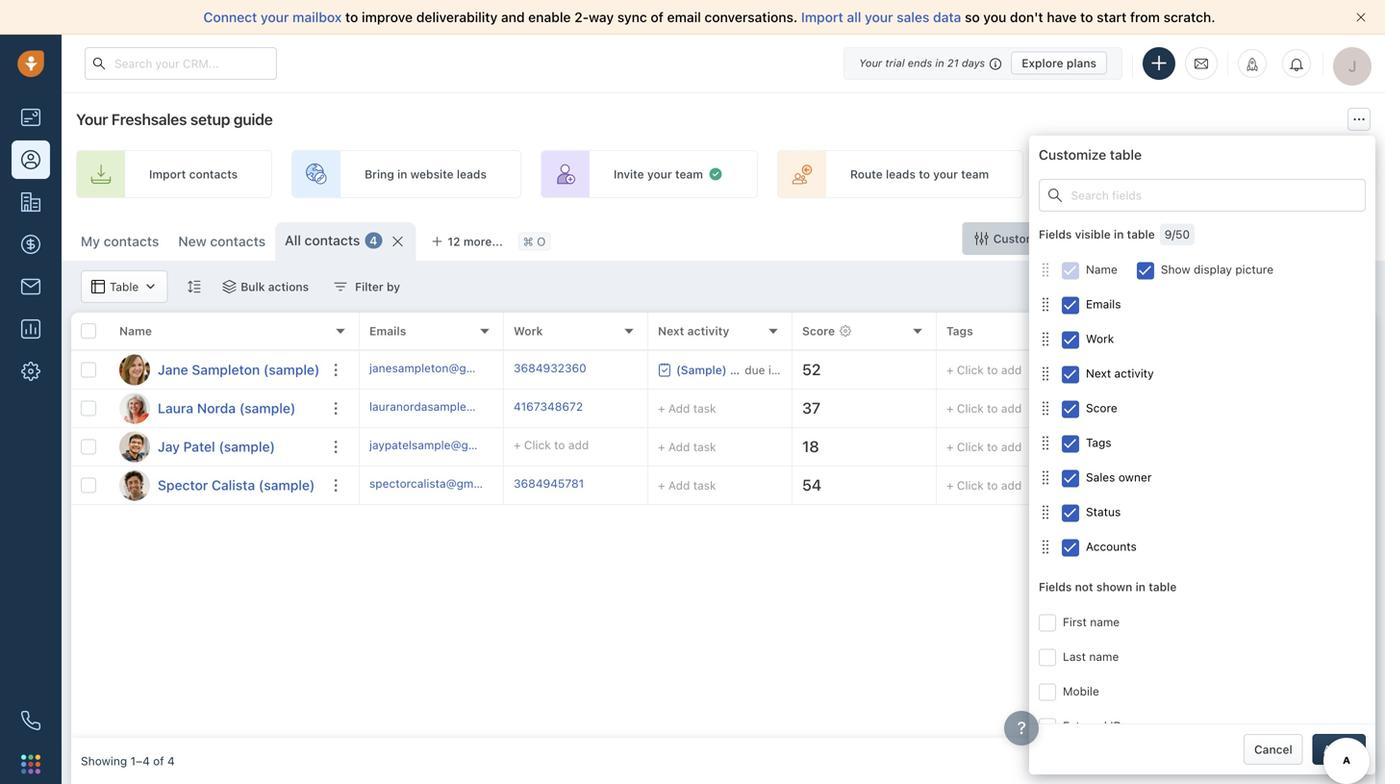 Task type: locate. For each thing, give the bounding box(es) containing it.
1 add from the top
[[669, 402, 690, 415]]

cell for 54
[[1226, 467, 1370, 504]]

1 john smith from the top
[[1114, 363, 1175, 377]]

press space to select this row. row up norda
[[71, 351, 360, 390]]

press space to select this row. row up jay patel (sample) at the bottom left of the page
[[71, 390, 360, 428]]

0 vertical spatial of
[[651, 9, 664, 25]]

click
[[957, 363, 984, 377], [957, 402, 984, 415], [524, 438, 551, 452], [957, 440, 984, 454], [957, 479, 984, 492]]

1 horizontal spatial of
[[651, 9, 664, 25]]

1 vertical spatial task
[[693, 440, 716, 454]]

j image
[[119, 355, 150, 385], [119, 432, 150, 462]]

john smith for 37
[[1114, 402, 1175, 415]]

0 vertical spatial smith
[[1144, 363, 1175, 377]]

emails down the by
[[369, 324, 406, 338]]

0 vertical spatial fields
[[1039, 228, 1072, 241]]

0 vertical spatial score
[[802, 324, 835, 338]]

sales owner down emails button
[[1091, 324, 1160, 338]]

⌘
[[523, 235, 534, 248]]

smith for 37
[[1144, 402, 1175, 415]]

0 horizontal spatial score
[[802, 324, 835, 338]]

fields left not at the bottom of the page
[[1039, 580, 1072, 593]]

import contacts up show
[[1132, 232, 1221, 245]]

(sample) down jane sampleton (sample) link
[[239, 400, 296, 416]]

j image left jay
[[119, 432, 150, 462]]

customize up visible
[[1039, 147, 1107, 163]]

ends
[[908, 57, 932, 69]]

0 vertical spatial your
[[859, 57, 882, 69]]

my contacts button
[[71, 222, 169, 261], [81, 233, 159, 249]]

1 vertical spatial smith
[[1144, 402, 1175, 415]]

container_wx8msf4aqz5i3rn1 image inside "work" button
[[1039, 332, 1053, 346]]

add for 37
[[669, 402, 690, 415]]

0 horizontal spatial your
[[76, 110, 108, 128]]

all contacts link
[[285, 231, 360, 250]]

1 leads from the left
[[457, 167, 487, 181]]

import left all
[[801, 9, 844, 25]]

work inside 'grid'
[[514, 324, 543, 338]]

table button
[[81, 270, 168, 303]]

smith up "status" button
[[1144, 479, 1175, 492]]

connect your mailbox link
[[203, 9, 345, 25]]

import inside button
[[1132, 232, 1169, 245]]

0 horizontal spatial next
[[658, 324, 684, 338]]

(sample) for jane sampleton (sample)
[[263, 362, 320, 378]]

0 vertical spatial activity
[[688, 324, 730, 338]]

1 horizontal spatial team
[[961, 167, 989, 181]]

import contacts inside import contacts button
[[1132, 232, 1221, 245]]

1 + add task from the top
[[658, 402, 716, 415]]

jaypatelsample@gmail.com + click to add
[[369, 438, 589, 452]]

1–4
[[130, 754, 150, 768]]

picture
[[1236, 263, 1274, 276]]

0 horizontal spatial of
[[153, 754, 164, 768]]

0 vertical spatial add
[[669, 402, 690, 415]]

data
[[933, 9, 962, 25]]

your right all
[[865, 9, 893, 25]]

3 cell from the top
[[1226, 428, 1370, 466]]

filter
[[355, 280, 384, 293]]

contacts down setup
[[189, 167, 238, 181]]

2 horizontal spatial import
[[1132, 232, 1169, 245]]

2 vertical spatial import
[[1132, 232, 1169, 245]]

john up the status at the bottom
[[1114, 479, 1141, 492]]

set
[[1370, 167, 1385, 181]]

(sample) right sampleton
[[263, 362, 320, 378]]

jane sampleton (sample) link
[[158, 360, 320, 380]]

your left mailbox
[[261, 9, 289, 25]]

shown
[[1097, 580, 1133, 593]]

leads
[[457, 167, 487, 181], [886, 167, 916, 181]]

john for 37
[[1114, 402, 1141, 415]]

1 vertical spatial add
[[669, 440, 690, 454]]

sales owner up the status at the bottom
[[1086, 471, 1152, 484]]

more...
[[464, 235, 503, 248]]

0 vertical spatial tags
[[947, 324, 973, 338]]

row group
[[71, 351, 360, 505], [360, 351, 1385, 505]]

apply
[[1324, 743, 1356, 756]]

1 horizontal spatial tags
[[1086, 436, 1112, 450]]

contacts up display
[[1172, 232, 1221, 245]]

improve
[[362, 9, 413, 25]]

0 vertical spatial task
[[693, 402, 716, 415]]

bring in website leads link
[[292, 150, 521, 198]]

customize left visible
[[994, 232, 1053, 245]]

4 up filter by
[[370, 234, 378, 247]]

1 vertical spatial activity
[[1115, 367, 1154, 380]]

add for 18
[[1001, 440, 1022, 454]]

1 vertical spatial customize table
[[994, 232, 1084, 245]]

1 horizontal spatial activity
[[1115, 367, 1154, 380]]

1 vertical spatial score
[[1086, 401, 1118, 415]]

activity
[[688, 324, 730, 338], [1115, 367, 1154, 380]]

4 + click to add from the top
[[947, 479, 1022, 492]]

of right 1–4 in the left bottom of the page
[[153, 754, 164, 768]]

john up tags button at the right of page
[[1114, 402, 1141, 415]]

0 vertical spatial j image
[[119, 355, 150, 385]]

2 vertical spatial add
[[669, 479, 690, 492]]

sales
[[1091, 324, 1122, 338], [1086, 471, 1116, 484]]

cancel
[[1255, 743, 1293, 756]]

smith
[[1144, 363, 1175, 377], [1144, 402, 1175, 415], [1144, 479, 1175, 492]]

name right the last
[[1090, 650, 1119, 663]]

1 john from the top
[[1114, 363, 1141, 377]]

2-
[[575, 9, 589, 25]]

1 vertical spatial + add task
[[658, 440, 716, 454]]

3 smith from the top
[[1144, 479, 1175, 492]]

janesampleton@gmail.com
[[369, 361, 515, 375]]

press space to select this row. row containing 18
[[360, 428, 1385, 467]]

2 cell from the top
[[1226, 390, 1370, 427]]

1 horizontal spatial name
[[1086, 263, 1118, 276]]

john smith up tags button at the right of page
[[1114, 402, 1175, 415]]

grid
[[71, 313, 1385, 738]]

name row
[[71, 313, 360, 351]]

2 task from the top
[[693, 440, 716, 454]]

1 vertical spatial john smith
[[1114, 402, 1175, 415]]

1 vertical spatial next
[[1086, 367, 1111, 380]]

john smith down "work" button
[[1114, 363, 1175, 377]]

my
[[81, 233, 100, 249]]

john
[[1114, 363, 1141, 377], [1114, 402, 1141, 415], [1114, 479, 1141, 492]]

54
[[802, 476, 822, 494]]

click for 18
[[957, 440, 984, 454]]

press space to select this row. row down jay patel (sample) 'link'
[[71, 467, 360, 505]]

patel
[[183, 439, 215, 455]]

john smith for 52
[[1114, 363, 1175, 377]]

press space to select this row. row down norda
[[71, 428, 360, 467]]

1 vertical spatial your
[[76, 110, 108, 128]]

team up customize table button on the top of the page
[[961, 167, 989, 181]]

invite your team
[[614, 167, 703, 181]]

cancel button
[[1244, 734, 1303, 765]]

press space to select this row. row
[[71, 351, 360, 390], [360, 351, 1385, 390], [71, 390, 360, 428], [360, 390, 1385, 428], [71, 428, 360, 467], [360, 428, 1385, 467], [71, 467, 360, 505], [360, 467, 1385, 505]]

0 vertical spatial john smith
[[1114, 363, 1175, 377]]

and
[[501, 9, 525, 25]]

smith down "work" button
[[1144, 363, 1175, 377]]

your for your trial ends in 21 days
[[859, 57, 882, 69]]

next activity
[[658, 324, 730, 338], [1086, 367, 1154, 380]]

1 vertical spatial name
[[119, 324, 152, 338]]

0 vertical spatial sales
[[897, 9, 930, 25]]

john smith up the status at the bottom
[[1114, 479, 1175, 492]]

press space to select this row. row containing 37
[[360, 390, 1385, 428]]

0 horizontal spatial import
[[149, 167, 186, 181]]

fields for fields not shown in table
[[1039, 580, 1072, 593]]

1 horizontal spatial import
[[801, 9, 844, 25]]

2 add from the top
[[669, 440, 690, 454]]

1 horizontal spatial score
[[1086, 401, 1118, 415]]

1 horizontal spatial your
[[859, 57, 882, 69]]

3 + add task from the top
[[658, 479, 716, 492]]

1 vertical spatial fields
[[1039, 580, 1072, 593]]

press space to select this row. row down 18
[[360, 467, 1385, 505]]

1 vertical spatial sales owner
[[1086, 471, 1152, 484]]

laura
[[158, 400, 194, 416]]

john smith for 54
[[1114, 479, 1175, 492]]

bulk actions
[[241, 280, 309, 293]]

1 horizontal spatial leads
[[886, 167, 916, 181]]

0 horizontal spatial work
[[514, 324, 543, 338]]

1 horizontal spatial import contacts
[[1132, 232, 1221, 245]]

(sample)
[[263, 362, 320, 378], [239, 400, 296, 416], [219, 439, 275, 455], [259, 477, 315, 493]]

press space to select this row. row up the 37
[[360, 351, 1385, 390]]

filter by
[[355, 280, 400, 293]]

0 horizontal spatial leads
[[457, 167, 487, 181]]

smith up tags button at the right of page
[[1144, 402, 1175, 415]]

team right invite at the top of the page
[[675, 167, 703, 181]]

explore
[[1022, 56, 1064, 70]]

2 john smith from the top
[[1114, 402, 1175, 415]]

1 horizontal spatial emails
[[1086, 297, 1121, 311]]

in left 21
[[936, 57, 944, 69]]

+ click to add for 18
[[947, 440, 1022, 454]]

calista
[[212, 477, 255, 493]]

(sample) inside 'link'
[[219, 439, 275, 455]]

0 vertical spatial owner
[[1125, 324, 1160, 338]]

1 vertical spatial of
[[153, 754, 164, 768]]

sales right create at the top right of the page
[[1157, 167, 1185, 181]]

1 vertical spatial sales
[[1086, 471, 1116, 484]]

name down visible
[[1086, 263, 1118, 276]]

leads right route
[[886, 167, 916, 181]]

4
[[370, 234, 378, 247], [167, 754, 175, 768]]

2 vertical spatial task
[[693, 479, 716, 492]]

john down "work" button
[[1114, 363, 1141, 377]]

1 vertical spatial john
[[1114, 402, 1141, 415]]

cell
[[1226, 351, 1370, 389], [1226, 390, 1370, 427], [1226, 428, 1370, 466], [1226, 467, 1370, 504]]

work
[[514, 324, 543, 338], [1086, 332, 1114, 346]]

team
[[675, 167, 703, 181], [961, 167, 989, 181]]

click for 37
[[957, 402, 984, 415]]

1 task from the top
[[693, 402, 716, 415]]

3 + click to add from the top
[[947, 440, 1022, 454]]

new contacts button
[[169, 222, 275, 261], [178, 233, 266, 249]]

0 horizontal spatial emails
[[369, 324, 406, 338]]

+ add task
[[658, 402, 716, 415], [658, 440, 716, 454], [658, 479, 716, 492]]

1 vertical spatial sales
[[1157, 167, 1185, 181]]

1 cell from the top
[[1226, 351, 1370, 389]]

1 fields from the top
[[1039, 228, 1072, 241]]

0 vertical spatial john
[[1114, 363, 1141, 377]]

2 vertical spatial + add task
[[658, 479, 716, 492]]

john for 54
[[1114, 479, 1141, 492]]

import contacts inside import contacts link
[[149, 167, 238, 181]]

1 horizontal spatial next
[[1086, 367, 1111, 380]]

0 horizontal spatial name
[[119, 324, 152, 338]]

press space to select this row. row up 54
[[360, 428, 1385, 467]]

name for first name
[[1090, 615, 1120, 629]]

37
[[802, 399, 821, 417]]

+ click to add for 37
[[947, 402, 1022, 415]]

2 vertical spatial john smith
[[1114, 479, 1175, 492]]

leads right website at the left of page
[[457, 167, 487, 181]]

3684945781
[[514, 477, 584, 490]]

fields for fields visible in table 9 / 50
[[1039, 228, 1072, 241]]

(sample) up the spector calista (sample) at the left of page
[[219, 439, 275, 455]]

spector calista (sample)
[[158, 477, 315, 493]]

import left /
[[1132, 232, 1169, 245]]

0 horizontal spatial import contacts
[[149, 167, 238, 181]]

container_wx8msf4aqz5i3rn1 image inside "next activity" button
[[1039, 367, 1053, 380]]

(sample) inside "link"
[[239, 400, 296, 416]]

owner up the status at the bottom
[[1119, 471, 1152, 484]]

setup
[[190, 110, 230, 128]]

3 add from the top
[[669, 479, 690, 492]]

set link
[[1296, 150, 1385, 198]]

press space to select this row. row up 18
[[360, 390, 1385, 428]]

0 vertical spatial name
[[1086, 263, 1118, 276]]

work inside button
[[1086, 332, 1114, 346]]

jaypatelsample@gmail.com
[[369, 438, 517, 452]]

container_wx8msf4aqz5i3rn1 image inside filter by button
[[334, 280, 347, 293]]

my contacts
[[81, 233, 159, 249]]

customize table
[[1039, 147, 1142, 163], [994, 232, 1084, 245]]

1 vertical spatial next activity
[[1086, 367, 1154, 380]]

2 + click to add from the top
[[947, 402, 1022, 415]]

1 + click to add from the top
[[947, 363, 1022, 377]]

1 row group from the left
[[71, 351, 360, 505]]

table
[[1110, 147, 1142, 163], [1127, 228, 1155, 241], [1056, 232, 1084, 245], [1149, 580, 1177, 593]]

close image
[[1357, 13, 1366, 22]]

2 + add task from the top
[[658, 440, 716, 454]]

1 vertical spatial import
[[149, 167, 186, 181]]

cell for 18
[[1226, 428, 1370, 466]]

new
[[178, 233, 207, 249]]

all
[[847, 9, 862, 25]]

container_wx8msf4aqz5i3rn1 image inside invite your team link
[[708, 166, 723, 182]]

email
[[667, 9, 701, 25]]

in right bring
[[397, 167, 407, 181]]

0 vertical spatial + add task
[[658, 402, 716, 415]]

3 task from the top
[[693, 479, 716, 492]]

4 right 1–4 in the left bottom of the page
[[167, 754, 175, 768]]

spectorcalista@gmail.com
[[369, 477, 512, 490]]

owner inside sales owner 'button'
[[1119, 471, 1152, 484]]

owner down emails button
[[1125, 324, 1160, 338]]

0 vertical spatial emails
[[1086, 297, 1121, 311]]

j image left jane
[[119, 355, 150, 385]]

2 john from the top
[[1114, 402, 1141, 415]]

press space to select this row. row containing jane sampleton (sample)
[[71, 351, 360, 390]]

1 smith from the top
[[1144, 363, 1175, 377]]

3 john from the top
[[1114, 479, 1141, 492]]

your
[[859, 57, 882, 69], [76, 110, 108, 128]]

name down table popup button at the top left of page
[[119, 324, 152, 338]]

laura norda (sample) link
[[158, 399, 296, 418]]

accounts
[[1086, 540, 1137, 553]]

invite
[[614, 167, 644, 181]]

container_wx8msf4aqz5i3rn1 image
[[975, 232, 989, 245], [91, 280, 105, 293], [144, 280, 157, 293], [223, 280, 236, 293], [1039, 298, 1053, 311], [1096, 363, 1109, 377], [1039, 367, 1053, 380], [1096, 402, 1109, 415], [1039, 436, 1053, 450], [1096, 440, 1109, 454], [1039, 505, 1053, 519], [1039, 540, 1053, 553]]

new contacts
[[178, 233, 266, 249]]

1 vertical spatial tags
[[1086, 436, 1112, 450]]

1 vertical spatial owner
[[1119, 471, 1152, 484]]

4 cell from the top
[[1226, 467, 1370, 504]]

0 vertical spatial sales owner
[[1091, 324, 1160, 338]]

bring
[[365, 167, 394, 181]]

1 vertical spatial emails
[[369, 324, 406, 338]]

sales inside 'button'
[[1086, 471, 1116, 484]]

4 inside all contacts 4
[[370, 234, 378, 247]]

2 fields from the top
[[1039, 580, 1072, 593]]

owner
[[1125, 324, 1160, 338], [1119, 471, 1152, 484]]

jane sampleton (sample)
[[158, 362, 320, 378]]

1 horizontal spatial work
[[1086, 332, 1114, 346]]

container_wx8msf4aqz5i3rn1 image
[[708, 166, 723, 182], [1049, 189, 1062, 202], [1039, 263, 1053, 276], [334, 280, 347, 293], [1039, 332, 1053, 346], [658, 363, 672, 377], [1039, 401, 1053, 415], [1039, 471, 1053, 484], [1096, 479, 1109, 492]]

0 vertical spatial import contacts
[[149, 167, 238, 181]]

of right sync
[[651, 9, 664, 25]]

0 vertical spatial import
[[801, 9, 844, 25]]

container_wx8msf4aqz5i3rn1 image inside "status" button
[[1039, 505, 1053, 519]]

in right visible
[[1114, 228, 1124, 241]]

2 j image from the top
[[119, 432, 150, 462]]

create
[[1116, 167, 1153, 181]]

table inside button
[[1056, 232, 1084, 245]]

name for last name
[[1090, 650, 1119, 663]]

2 row group from the left
[[360, 351, 1385, 505]]

import down your freshsales setup guide
[[149, 167, 186, 181]]

1 vertical spatial 4
[[167, 754, 175, 768]]

sync
[[617, 9, 647, 25]]

2 smith from the top
[[1144, 402, 1175, 415]]

fields left visible
[[1039, 228, 1072, 241]]

container_wx8msf4aqz5i3rn1 image inside the bulk actions button
[[223, 280, 236, 293]]

import contacts down setup
[[149, 167, 238, 181]]

sequence
[[1189, 167, 1243, 181]]

next inside button
[[1086, 367, 1111, 380]]

show display picture
[[1161, 263, 1274, 276]]

way
[[589, 9, 614, 25]]

0 horizontal spatial team
[[675, 167, 703, 181]]

2 vertical spatial smith
[[1144, 479, 1175, 492]]

import contacts
[[149, 167, 238, 181], [1132, 232, 1221, 245]]

0 horizontal spatial next activity
[[658, 324, 730, 338]]

janesampleton@gmail.com 3684932360
[[369, 361, 587, 375]]

customize
[[1039, 147, 1107, 163], [994, 232, 1053, 245]]

1 vertical spatial j image
[[119, 432, 150, 462]]

name right first
[[1090, 615, 1120, 629]]

1 vertical spatial name
[[1090, 650, 1119, 663]]

explore plans
[[1022, 56, 1097, 70]]

your left "trial"
[[859, 57, 882, 69]]

1 vertical spatial import contacts
[[1132, 232, 1221, 245]]

sales left data
[[897, 9, 930, 25]]

your left freshsales
[[76, 110, 108, 128]]

+ click to add for 54
[[947, 479, 1022, 492]]

0 vertical spatial 4
[[370, 234, 378, 247]]

2 vertical spatial john
[[1114, 479, 1141, 492]]

1 j image from the top
[[119, 355, 150, 385]]

score inside 'button'
[[1086, 401, 1118, 415]]

to inside route leads to your team link
[[919, 167, 930, 181]]

(sample) right the calista
[[259, 477, 315, 493]]

task for 37
[[693, 402, 716, 415]]

emails down visible
[[1086, 297, 1121, 311]]

bulk
[[241, 280, 265, 293]]

1 horizontal spatial 4
[[370, 234, 378, 247]]

contacts
[[189, 167, 238, 181], [1172, 232, 1221, 245], [305, 232, 360, 248], [104, 233, 159, 249], [210, 233, 266, 249]]

0 vertical spatial name
[[1090, 615, 1120, 629]]

john smith
[[1114, 363, 1175, 377], [1114, 402, 1175, 415], [1114, 479, 1175, 492]]

1 horizontal spatial next activity
[[1086, 367, 1154, 380]]

3 john smith from the top
[[1114, 479, 1175, 492]]

1 vertical spatial customize
[[994, 232, 1053, 245]]

press space to select this row. row containing laura norda (sample)
[[71, 390, 360, 428]]



Task type: vqa. For each thing, say whether or not it's contained in the screenshot.
J image for Jay Patel (sample)
yes



Task type: describe. For each thing, give the bounding box(es) containing it.
add for 52
[[1001, 363, 1022, 377]]

click for 54
[[957, 479, 984, 492]]

smith for 52
[[1144, 363, 1175, 377]]

status
[[1086, 505, 1121, 519]]

guide
[[234, 110, 273, 128]]

+ add task for 37
[[658, 402, 716, 415]]

press space to select this row. row containing 52
[[360, 351, 1385, 390]]

import contacts for import contacts link
[[149, 167, 238, 181]]

by
[[387, 280, 400, 293]]

your right invite at the top of the page
[[647, 167, 672, 181]]

your for your freshsales setup guide
[[76, 110, 108, 128]]

container_wx8msf4aqz5i3rn1 image inside score 'button'
[[1039, 401, 1053, 415]]

press space to select this row. row containing spector calista (sample)
[[71, 467, 360, 505]]

contacts inside button
[[1172, 232, 1221, 245]]

jay
[[158, 439, 180, 455]]

freshworks switcher image
[[21, 755, 40, 774]]

email image
[[1195, 56, 1208, 71]]

j image for jane sampleton (sample)
[[119, 355, 150, 385]]

2 team from the left
[[961, 167, 989, 181]]

0 vertical spatial customize
[[1039, 147, 1107, 163]]

first name
[[1063, 615, 1120, 629]]

last name
[[1063, 650, 1119, 663]]

jaypatelsample@gmail.com link
[[369, 437, 517, 457]]

sales owner inside 'button'
[[1086, 471, 1152, 484]]

Search fields field
[[1039, 179, 1366, 212]]

task for 54
[[693, 479, 716, 492]]

import contacts button
[[1106, 222, 1230, 255]]

apply button
[[1313, 734, 1366, 765]]

12 more...
[[448, 235, 503, 248]]

last
[[1063, 650, 1086, 663]]

route leads to your team link
[[777, 150, 1024, 198]]

0 vertical spatial sales
[[1091, 324, 1122, 338]]

conversations.
[[705, 9, 798, 25]]

+ click to add for 52
[[947, 363, 1022, 377]]

press space to select this row. row containing jay patel (sample)
[[71, 428, 360, 467]]

status button
[[1039, 495, 1366, 529]]

18
[[802, 437, 819, 456]]

0 horizontal spatial sales
[[897, 9, 930, 25]]

spector
[[158, 477, 208, 493]]

task for 18
[[693, 440, 716, 454]]

emails inside emails button
[[1086, 297, 1121, 311]]

1 horizontal spatial sales
[[1157, 167, 1185, 181]]

don't
[[1010, 9, 1044, 25]]

phone image
[[21, 711, 40, 730]]

laura norda (sample)
[[158, 400, 296, 416]]

mailbox
[[293, 9, 342, 25]]

9
[[1165, 228, 1172, 241]]

sampleton
[[192, 362, 260, 378]]

contacts right my
[[104, 233, 159, 249]]

cell for 37
[[1226, 390, 1370, 427]]

create sales sequence
[[1116, 167, 1243, 181]]

spector calista (sample) link
[[158, 476, 315, 495]]

showing 1–4 of 4
[[81, 754, 175, 768]]

row group containing 52
[[360, 351, 1385, 505]]

owner inside 'grid'
[[1125, 324, 1160, 338]]

Search your CRM... text field
[[85, 47, 277, 80]]

bring in website leads
[[365, 167, 487, 181]]

create sales sequence link
[[1043, 150, 1277, 198]]

sales owner button
[[1039, 460, 1366, 495]]

name column header
[[110, 313, 360, 351]]

external id
[[1063, 719, 1122, 733]]

table
[[110, 280, 139, 293]]

your trial ends in 21 days
[[859, 57, 985, 69]]

jay patel (sample) link
[[158, 437, 275, 457]]

invite your team link
[[541, 150, 758, 198]]

so
[[965, 9, 980, 25]]

import for import contacts button on the right of the page
[[1132, 232, 1169, 245]]

3684932360 link
[[514, 360, 587, 380]]

in right 'shown'
[[1136, 580, 1146, 593]]

customize inside button
[[994, 232, 1053, 245]]

4167348672 link
[[514, 398, 583, 419]]

name inside column header
[[119, 324, 152, 338]]

connect your mailbox to improve deliverability and enable 2-way sync of email conversations. import all your sales data so you don't have to start from scratch.
[[203, 9, 1216, 25]]

route leads to your team
[[850, 167, 989, 181]]

add for 54
[[669, 479, 690, 492]]

l image
[[119, 393, 150, 424]]

emails inside 'grid'
[[369, 324, 406, 338]]

mobile
[[1063, 684, 1100, 698]]

filter by button
[[321, 270, 413, 303]]

tags button
[[1039, 426, 1366, 460]]

fields visible in table 9 / 50
[[1039, 228, 1190, 241]]

0 vertical spatial next activity
[[658, 324, 730, 338]]

contacts right new
[[210, 233, 266, 249]]

customize table inside button
[[994, 232, 1084, 245]]

activity inside button
[[1115, 367, 1154, 380]]

visible
[[1075, 228, 1111, 241]]

from
[[1130, 9, 1160, 25]]

fields not shown in table
[[1039, 580, 1177, 593]]

your freshsales setup guide
[[76, 110, 273, 128]]

2 leads from the left
[[886, 167, 916, 181]]

j image for jay patel (sample)
[[119, 432, 150, 462]]

spectorcalista@gmail.com 3684945781
[[369, 477, 584, 490]]

container_wx8msf4aqz5i3rn1 image inside accounts button
[[1039, 540, 1053, 553]]

0 horizontal spatial activity
[[688, 324, 730, 338]]

style_myh0__igzzd8unmi image
[[187, 280, 200, 293]]

grid containing 52
[[71, 313, 1385, 738]]

cell for 52
[[1226, 351, 1370, 389]]

display
[[1194, 263, 1232, 276]]

start
[[1097, 9, 1127, 25]]

score button
[[1039, 391, 1366, 426]]

first
[[1063, 615, 1087, 629]]

container_wx8msf4aqz5i3rn1 image inside sales owner 'button'
[[1039, 471, 1053, 484]]

+ add task for 18
[[658, 440, 716, 454]]

add for 54
[[1001, 479, 1022, 492]]

next activity inside button
[[1086, 367, 1154, 380]]

s image
[[119, 470, 150, 501]]

work button
[[1039, 322, 1366, 356]]

import for import contacts link
[[149, 167, 186, 181]]

0 horizontal spatial 4
[[167, 754, 175, 768]]

import contacts link
[[76, 150, 272, 198]]

0 horizontal spatial tags
[[947, 324, 973, 338]]

50
[[1176, 228, 1190, 241]]

next activity button
[[1039, 356, 1366, 391]]

0 vertical spatial customize table
[[1039, 147, 1142, 163]]

john for 52
[[1114, 363, 1141, 377]]

lauranordasample@gmail.com link
[[369, 398, 533, 419]]

jay patel (sample)
[[158, 439, 275, 455]]

(sample) for jay patel (sample)
[[219, 439, 275, 455]]

1 team from the left
[[675, 167, 703, 181]]

norda
[[197, 400, 236, 416]]

press space to select this row. row containing 54
[[360, 467, 1385, 505]]

smith for 54
[[1144, 479, 1175, 492]]

21
[[948, 57, 959, 69]]

your right route
[[933, 167, 958, 181]]

3684945781 link
[[514, 475, 584, 496]]

all
[[285, 232, 301, 248]]

+ add task for 54
[[658, 479, 716, 492]]

scratch.
[[1164, 9, 1216, 25]]

(sample) for laura norda (sample)
[[239, 400, 296, 416]]

/
[[1172, 228, 1176, 241]]

janesampleton@gmail.com link
[[369, 360, 515, 380]]

deliverability
[[416, 9, 498, 25]]

container_wx8msf4aqz5i3rn1 image inside tags button
[[1039, 436, 1053, 450]]

actions
[[268, 280, 309, 293]]

route
[[850, 167, 883, 181]]

o
[[537, 235, 546, 248]]

phone element
[[12, 701, 50, 740]]

add for 37
[[1001, 402, 1022, 415]]

row group containing jane sampleton (sample)
[[71, 351, 360, 505]]

container_wx8msf4aqz5i3rn1 image inside customize table button
[[975, 232, 989, 245]]

0 vertical spatial next
[[658, 324, 684, 338]]

enable
[[528, 9, 571, 25]]

tags inside button
[[1086, 436, 1112, 450]]

import contacts for import contacts button on the right of the page
[[1132, 232, 1221, 245]]

explore plans link
[[1011, 51, 1107, 75]]

have
[[1047, 9, 1077, 25]]

contacts right all
[[305, 232, 360, 248]]

trial
[[886, 57, 905, 69]]

add for 18
[[669, 440, 690, 454]]

all contacts 4
[[285, 232, 378, 248]]

(sample) for spector calista (sample)
[[259, 477, 315, 493]]

click for 52
[[957, 363, 984, 377]]

container_wx8msf4aqz5i3rn1 image inside emails button
[[1039, 298, 1053, 311]]



